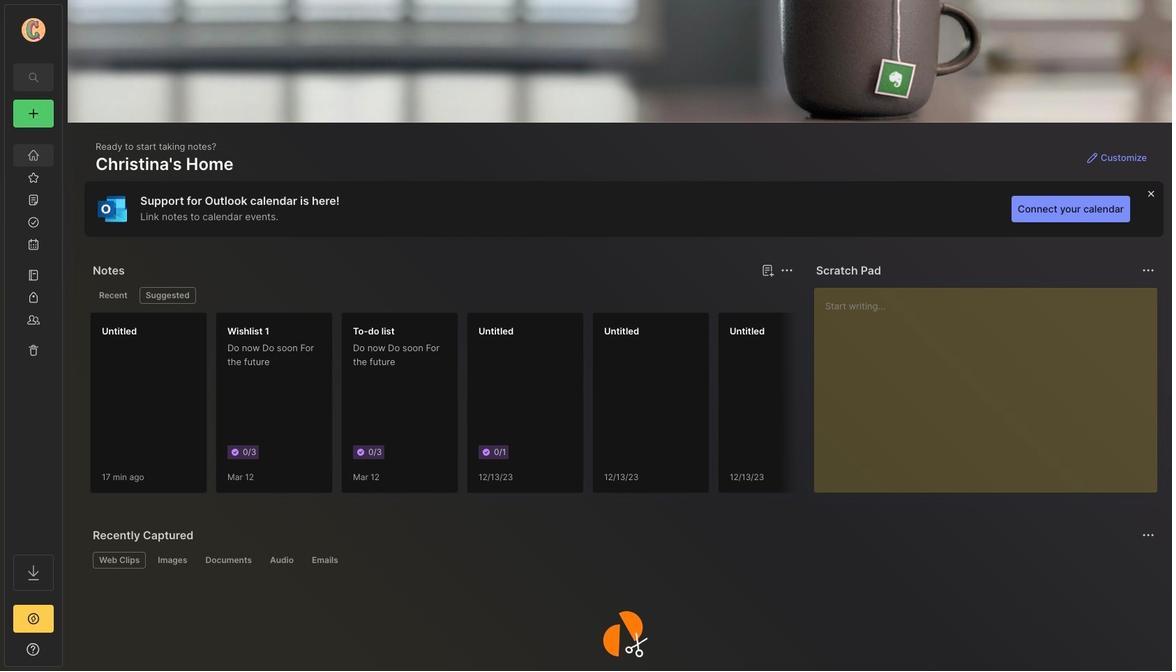 Task type: describe. For each thing, give the bounding box(es) containing it.
WHAT'S NEW field
[[5, 639, 62, 661]]

more actions image
[[1140, 527, 1157, 544]]

Account field
[[5, 16, 62, 44]]

tree inside main 'element'
[[5, 136, 62, 543]]

main element
[[0, 0, 67, 672]]



Task type: locate. For each thing, give the bounding box(es) containing it.
2 more actions image from the left
[[1140, 262, 1157, 279]]

upgrade image
[[25, 611, 42, 628]]

edit search image
[[25, 69, 42, 86]]

1 vertical spatial tab list
[[93, 553, 1153, 569]]

tree
[[5, 136, 62, 543]]

More actions field
[[777, 261, 796, 280], [1139, 261, 1158, 280], [1139, 526, 1158, 546]]

1 more actions image from the left
[[778, 262, 795, 279]]

0 vertical spatial tab list
[[93, 287, 791, 304]]

row group
[[90, 313, 1095, 502]]

account image
[[22, 18, 45, 42]]

more actions image
[[778, 262, 795, 279], [1140, 262, 1157, 279]]

tab list
[[93, 287, 791, 304], [93, 553, 1153, 569]]

0 horizontal spatial more actions image
[[778, 262, 795, 279]]

1 tab list from the top
[[93, 287, 791, 304]]

tab
[[93, 287, 134, 304], [139, 287, 196, 304], [93, 553, 146, 569], [152, 553, 194, 569], [199, 553, 258, 569], [264, 553, 300, 569], [306, 553, 344, 569]]

Start writing… text field
[[825, 288, 1157, 482]]

home image
[[27, 149, 40, 163]]

2 tab list from the top
[[93, 553, 1153, 569]]

click to expand image
[[61, 646, 72, 663]]

1 horizontal spatial more actions image
[[1140, 262, 1157, 279]]



Task type: vqa. For each thing, say whether or not it's contained in the screenshot.
TYLER related to main page row
no



